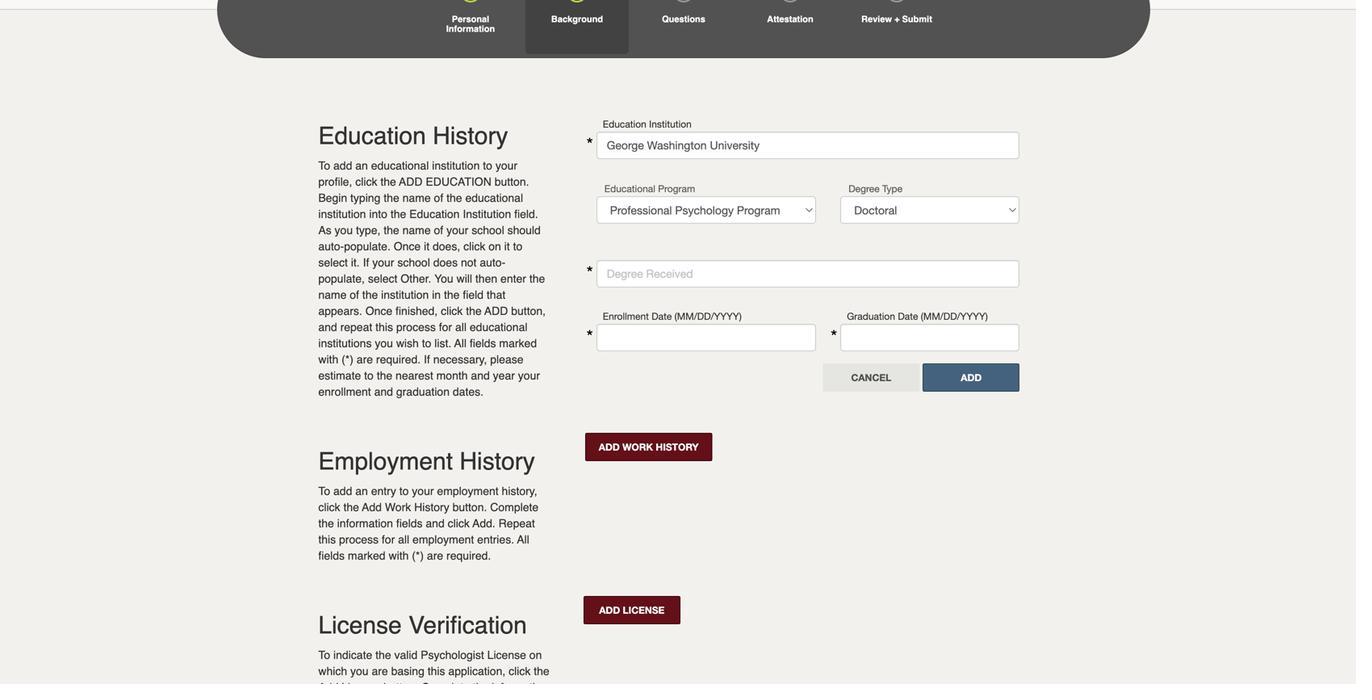 Task type: locate. For each thing, give the bounding box(es) containing it.
1 vertical spatial degree
[[607, 267, 643, 280]]

process inside to add an educational institution to your profile, click the add education button. begin typing the name of the educational institution into the education institution field. as you type, the name of your school should auto-populate. once it does, click on it to select it. if your school does not auto- populate, select other. you will then enter the name of the institution in the field that appears. once finished, click the add button, and repeat this process for all educational institutions you wish to list. all fields marked with (*) are required. if necessary, please estimate to the nearest month and year your enrollment and graduation dates.
[[396, 321, 436, 334]]

1 vertical spatial to
[[318, 485, 330, 497]]

of
[[434, 191, 444, 204], [434, 224, 444, 237], [350, 288, 359, 301]]

review + submit button
[[846, 0, 949, 54]]

0 horizontal spatial add
[[318, 681, 339, 684]]

of down the education
[[434, 191, 444, 204]]

your down employment history
[[412, 485, 434, 497]]

(mm/dd/yyyy) up enrollment date (mm/dd/yyyy) 'text box'
[[675, 311, 742, 322]]

into
[[369, 208, 388, 220]]

to inside to add an educational institution to your profile, click the add education button. begin typing the name of the educational institution into the education institution field. as you type, the name of your school should auto-populate. once it does, click on it to select it. if your school does not auto- populate, select other. you will then enter the name of the institution in the field that appears. once finished, click the add button, and repeat this process for all educational institutions you wish to list. all fields marked with (*) are required. if necessary, please estimate to the nearest month and year your enrollment and graduation dates.
[[318, 159, 330, 172]]

for
[[439, 321, 452, 334], [382, 533, 395, 546]]

auto-
[[318, 240, 344, 253], [480, 256, 506, 269]]

complete down the psychologist
[[422, 681, 470, 684]]

to up the education
[[483, 159, 493, 172]]

2 vertical spatial license
[[342, 681, 381, 684]]

the up information
[[344, 501, 359, 514]]

history up the education
[[433, 122, 508, 150]]

0 vertical spatial to
[[318, 159, 330, 172]]

1 add from the top
[[334, 159, 352, 172]]

1 vertical spatial once
[[366, 304, 393, 317]]

0 vertical spatial employment
[[437, 485, 499, 497]]

2 horizontal spatial fields
[[470, 337, 496, 350]]

1 vertical spatial button.
[[453, 501, 487, 514]]

0 horizontal spatial complete
[[422, 681, 470, 684]]

employment history
[[318, 447, 535, 475]]

1 date from the left
[[652, 311, 672, 322]]

once up repeat
[[366, 304, 393, 317]]

and up dates.
[[471, 369, 490, 382]]

(mm/dd/yyyy) for enrollment date (mm/dd/yyyy)
[[675, 311, 742, 322]]

0 vertical spatial marked
[[499, 337, 537, 350]]

add inside to add an entry to your employment history, click the add work history button. complete the information fields and click add. repeat this process for all employment entries. all fields marked with (*) are required.
[[334, 485, 352, 497]]

on inside to add an educational institution to your profile, click the add education button. begin typing the name of the educational institution into the education institution field. as you type, the name of your school should auto-populate. once it does, click on it to select it. if your school does not auto- populate, select other. you will then enter the name of the institution in the field that appears. once finished, click the add button, and repeat this process for all educational institutions you wish to list. all fields marked with (*) are required. if necessary, please estimate to the nearest month and year your enrollment and graduation dates.
[[489, 240, 501, 253]]

2 vertical spatial educational
[[470, 321, 528, 334]]

1 it from the left
[[424, 240, 430, 253]]

0 horizontal spatial it
[[424, 240, 430, 253]]

2 vertical spatial history
[[414, 501, 450, 514]]

the right application,
[[534, 665, 550, 678]]

0 vertical spatial history
[[433, 122, 508, 150]]

the
[[381, 175, 396, 188], [384, 191, 400, 204], [447, 191, 462, 204], [391, 208, 406, 220], [384, 224, 400, 237], [530, 272, 545, 285], [362, 288, 378, 301], [444, 288, 460, 301], [466, 304, 482, 317], [377, 369, 393, 382], [344, 501, 359, 514], [318, 517, 334, 530], [376, 648, 391, 661], [534, 665, 550, 678], [473, 681, 489, 684]]

2 vertical spatial are
[[372, 665, 388, 678]]

to inside to add an entry to your employment history, click the add work history button. complete the information fields and click add. repeat this process for all employment entries. all fields marked with (*) are required.
[[318, 485, 330, 497]]

1 vertical spatial institution
[[463, 208, 511, 220]]

review
[[862, 14, 892, 24]]

license up "indicate"
[[318, 611, 402, 639]]

an left entry
[[356, 485, 368, 497]]

the down required. if on the left of page
[[377, 369, 393, 382]]

psychologist
[[421, 648, 484, 661]]

1 horizontal spatial (*)
[[412, 549, 424, 562]]

click up the not
[[464, 240, 486, 253]]

1 horizontal spatial fields
[[396, 517, 423, 530]]

0 vertical spatial institution
[[432, 159, 480, 172]]

add up information
[[362, 501, 382, 514]]

the right in
[[444, 288, 460, 301]]

complete up repeat
[[490, 501, 539, 514]]

0 horizontal spatial marked
[[348, 549, 386, 562]]

1 horizontal spatial for
[[439, 321, 452, 334]]

1 vertical spatial an
[[356, 485, 368, 497]]

educational
[[605, 183, 656, 194]]

begin
[[318, 191, 347, 204]]

name right type, on the top of the page
[[403, 224, 431, 237]]

questions button
[[632, 0, 736, 54]]

all up necessary,
[[455, 337, 467, 350]]

2 (mm/dd/yyyy) from the left
[[921, 311, 988, 322]]

history inside to add an entry to your employment history, click the add work history button. complete the information fields and click add. repeat this process for all employment entries. all fields marked with (*) are required.
[[414, 501, 450, 514]]

1 vertical spatial this
[[318, 533, 336, 546]]

school left should
[[472, 224, 504, 237]]

date for enrollment
[[652, 311, 672, 322]]

add inside to add an educational institution to your profile, click the add education button. begin typing the name of the educational institution into the education institution field. as you type, the name of your school should auto-populate. once it does, click on it to select it. if your school does not auto- populate, select other. you will then enter the name of the institution in the field that appears. once finished, click the add button, and repeat this process for all educational institutions you wish to list. all fields marked with (*) are required. if necessary, please estimate to the nearest month and year your enrollment and graduation dates.
[[334, 159, 352, 172]]

1 horizontal spatial auto-
[[480, 256, 506, 269]]

1 vertical spatial you
[[375, 337, 393, 350]]

educational up "field."
[[466, 191, 523, 204]]

to inside "to indicate the valid psychologist license on which you are basing this application, click the add license button. complete the informati"
[[318, 648, 330, 661]]

0 vertical spatial once
[[394, 240, 421, 253]]

of up does,
[[434, 224, 444, 237]]

your up "field."
[[496, 159, 518, 172]]

valid
[[395, 648, 418, 661]]

2 an from the top
[[356, 485, 368, 497]]

graduation
[[396, 385, 450, 398]]

on inside "to indicate the valid psychologist license on which you are basing this application, click the add license button. complete the informati"
[[530, 648, 542, 661]]

an inside to add an educational institution to your profile, click the add education button. begin typing the name of the educational institution into the education institution field. as you type, the name of your school should auto-populate. once it does, click on it to select it. if your school does not auto- populate, select other. you will then enter the name of the institution in the field that appears. once finished, click the add button, and repeat this process for all educational institutions you wish to list. all fields marked with (*) are required. if necessary, please estimate to the nearest month and year your enrollment and graduation dates.
[[356, 159, 368, 172]]

attestation
[[767, 14, 814, 24]]

fields
[[470, 337, 496, 350], [396, 517, 423, 530], [318, 549, 345, 562]]

degree up enrollment
[[607, 267, 643, 280]]

the left information
[[318, 517, 334, 530]]

1 vertical spatial add
[[485, 304, 508, 317]]

0 horizontal spatial (*)
[[342, 353, 354, 366]]

2 vertical spatial fields
[[318, 549, 345, 562]]

and left add.
[[426, 517, 445, 530]]

entries.
[[477, 533, 515, 546]]

process down finished,
[[396, 321, 436, 334]]

process down information
[[339, 533, 379, 546]]

1 horizontal spatial complete
[[490, 501, 539, 514]]

the up typing
[[381, 175, 396, 188]]

educational down that
[[470, 321, 528, 334]]

1 horizontal spatial add
[[362, 501, 382, 514]]

you
[[335, 224, 353, 237], [375, 337, 393, 350], [351, 665, 369, 678]]

marked
[[499, 337, 537, 350], [348, 549, 386, 562]]

1 vertical spatial add
[[318, 681, 339, 684]]

all
[[455, 337, 467, 350], [517, 533, 530, 546]]

2 vertical spatial this
[[428, 665, 445, 678]]

and down appears.
[[318, 321, 337, 334]]

the left valid
[[376, 648, 391, 661]]

school up the other.
[[398, 256, 430, 269]]

finished,
[[396, 304, 438, 317]]

0 vertical spatial add
[[334, 159, 352, 172]]

education for education history
[[318, 122, 426, 150]]

select up "populate,"
[[318, 256, 348, 269]]

does,
[[433, 240, 461, 253]]

select down if
[[368, 272, 398, 285]]

you right as
[[335, 224, 353, 237]]

license
[[318, 611, 402, 639], [488, 648, 526, 661], [342, 681, 381, 684]]

all down repeat
[[517, 533, 530, 546]]

button. down basing
[[384, 681, 418, 684]]

1 horizontal spatial select
[[368, 272, 398, 285]]

once
[[394, 240, 421, 253], [366, 304, 393, 317]]

add up profile,
[[334, 159, 352, 172]]

profile,
[[318, 175, 352, 188]]

and
[[318, 321, 337, 334], [471, 369, 490, 382], [374, 385, 393, 398], [426, 517, 445, 530]]

add
[[362, 501, 382, 514], [318, 681, 339, 684]]

2 vertical spatial you
[[351, 665, 369, 678]]

with up estimate
[[318, 353, 339, 366]]

an inside to add an entry to your employment history, click the add work history button. complete the information fields and click add. repeat this process for all employment entries. all fields marked with (*) are required.
[[356, 485, 368, 497]]

process inside to add an entry to your employment history, click the add work history button. complete the information fields and click add. repeat this process for all employment entries. all fields marked with (*) are required.
[[339, 533, 379, 546]]

all inside to add an entry to your employment history, click the add work history button. complete the information fields and click add. repeat this process for all employment entries. all fields marked with (*) are required.
[[398, 533, 410, 546]]

1 vertical spatial with
[[389, 549, 409, 562]]

0 vertical spatial select
[[318, 256, 348, 269]]

2 add from the top
[[334, 485, 352, 497]]

add down which
[[318, 681, 339, 684]]

which
[[318, 665, 347, 678]]

1 horizontal spatial with
[[389, 549, 409, 562]]

name down the education
[[403, 191, 431, 204]]

0 vertical spatial complete
[[490, 501, 539, 514]]

button.
[[495, 175, 529, 188], [453, 501, 487, 514], [384, 681, 418, 684]]

button. up add.
[[453, 501, 487, 514]]

0 horizontal spatial button.
[[384, 681, 418, 684]]

complete
[[490, 501, 539, 514], [422, 681, 470, 684]]

degree received
[[607, 267, 693, 280]]

0 vertical spatial all
[[455, 337, 467, 350]]

if
[[363, 256, 369, 269]]

complete inside to add an entry to your employment history, click the add work history button. complete the information fields and click add. repeat this process for all employment entries. all fields marked with (*) are required.
[[490, 501, 539, 514]]

1 vertical spatial employment
[[413, 533, 474, 546]]

education inside to add an educational institution to your profile, click the add education button. begin typing the name of the educational institution into the education institution field. as you type, the name of your school should auto-populate. once it does, click on it to select it. if your school does not auto- populate, select other. you will then enter the name of the institution in the field that appears. once finished, click the add button, and repeat this process for all educational institutions you wish to list. all fields marked with (*) are required. if necessary, please estimate to the nearest month and year your enrollment and graduation dates.
[[410, 208, 460, 220]]

None button
[[823, 363, 920, 392], [923, 363, 1020, 392], [585, 433, 713, 461], [584, 596, 681, 624], [823, 363, 920, 392], [923, 363, 1020, 392], [585, 433, 713, 461], [584, 596, 681, 624]]

license down "indicate"
[[342, 681, 381, 684]]

your right the year
[[518, 369, 540, 382]]

fields down information
[[318, 549, 345, 562]]

1 horizontal spatial button.
[[453, 501, 487, 514]]

(*)
[[342, 353, 354, 366], [412, 549, 424, 562]]

0 horizontal spatial institution
[[463, 208, 511, 220]]

0 vertical spatial this
[[376, 321, 393, 334]]

repeat
[[499, 517, 535, 530]]

Enrollment Date (MM/DD/YYYY) text field
[[597, 324, 817, 351]]

an for education history
[[356, 159, 368, 172]]

Education Institution text field
[[597, 132, 1020, 159]]

all inside to add an educational institution to your profile, click the add education button. begin typing the name of the educational institution into the education institution field. as you type, the name of your school should auto-populate. once it does, click on it to select it. if your school does not auto- populate, select other. you will then enter the name of the institution in the field that appears. once finished, click the add button, and repeat this process for all educational institutions you wish to list. all fields marked with (*) are required. if necessary, please estimate to the nearest month and year your enrollment and graduation dates.
[[455, 337, 467, 350]]

0 vertical spatial process
[[396, 321, 436, 334]]

questions
[[662, 14, 706, 24]]

to
[[318, 159, 330, 172], [318, 485, 330, 497], [318, 648, 330, 661]]

1 vertical spatial history
[[460, 447, 535, 475]]

institution inside to add an educational institution to your profile, click the add education button. begin typing the name of the educational institution into the education institution field. as you type, the name of your school should auto-populate. once it does, click on it to select it. if your school does not auto- populate, select other. you will then enter the name of the institution in the field that appears. once finished, click the add button, and repeat this process for all educational institutions you wish to list. all fields marked with (*) are required. if necessary, please estimate to the nearest month and year your enrollment and graduation dates.
[[463, 208, 511, 220]]

1 vertical spatial license
[[488, 648, 526, 661]]

with inside to add an educational institution to your profile, click the add education button. begin typing the name of the educational institution into the education institution field. as you type, the name of your school should auto-populate. once it does, click on it to select it. if your school does not auto- populate, select other. you will then enter the name of the institution in the field that appears. once finished, click the add button, and repeat this process for all educational institutions you wish to list. all fields marked with (*) are required. if necessary, please estimate to the nearest month and year your enrollment and graduation dates.
[[318, 353, 339, 366]]

history for employment history
[[460, 447, 535, 475]]

0 vertical spatial degree
[[849, 183, 880, 194]]

you inside "to indicate the valid psychologist license on which you are basing this application, click the add license button. complete the informati"
[[351, 665, 369, 678]]

button. inside to add an educational institution to your profile, click the add education button. begin typing the name of the educational institution into the education institution field. as you type, the name of your school should auto-populate. once it does, click on it to select it. if your school does not auto- populate, select other. you will then enter the name of the institution in the field that appears. once finished, click the add button, and repeat this process for all educational institutions you wish to list. all fields marked with (*) are required. if necessary, please estimate to the nearest month and year your enrollment and graduation dates.
[[495, 175, 529, 188]]

click right application,
[[509, 665, 531, 678]]

(mm/dd/yyyy) up graduation date (mm/dd/yyyy) text field
[[921, 311, 988, 322]]

date up graduation date (mm/dd/yyyy) text field
[[898, 311, 919, 322]]

0 vertical spatial all
[[455, 321, 467, 334]]

0 horizontal spatial on
[[489, 240, 501, 253]]

1 vertical spatial on
[[530, 648, 542, 661]]

are down 'institutions' at the left of the page
[[357, 353, 373, 366]]

graduation date (mm/dd/yyyy)
[[847, 311, 988, 322]]

1 to from the top
[[318, 159, 330, 172]]

1 vertical spatial marked
[[348, 549, 386, 562]]

institution
[[649, 118, 692, 130], [463, 208, 511, 220]]

select
[[318, 256, 348, 269], [368, 272, 398, 285]]

0 vertical spatial button.
[[495, 175, 529, 188]]

2 to from the top
[[318, 485, 330, 497]]

add down that
[[485, 304, 508, 317]]

1 horizontal spatial (mm/dd/yyyy)
[[921, 311, 988, 322]]

should
[[508, 224, 541, 237]]

click inside "to indicate the valid psychologist license on which you are basing this application, click the add license button. complete the informati"
[[509, 665, 531, 678]]

degree type
[[849, 183, 903, 194]]

for down information
[[382, 533, 395, 546]]

degree left type
[[849, 183, 880, 194]]

this inside "to indicate the valid psychologist license on which you are basing this application, click the add license button. complete the informati"
[[428, 665, 445, 678]]

1 horizontal spatial marked
[[499, 337, 537, 350]]

enter
[[501, 272, 527, 285]]

of down "populate,"
[[350, 288, 359, 301]]

1 vertical spatial for
[[382, 533, 395, 546]]

complete inside "to indicate the valid psychologist license on which you are basing this application, click the add license button. complete the informati"
[[422, 681, 470, 684]]

institution up the program
[[649, 118, 692, 130]]

the right into
[[391, 208, 406, 220]]

1 vertical spatial process
[[339, 533, 379, 546]]

1 horizontal spatial date
[[898, 311, 919, 322]]

it left does,
[[424, 240, 430, 253]]

marked up please
[[499, 337, 537, 350]]

1 horizontal spatial on
[[530, 648, 542, 661]]

once up the other.
[[394, 240, 421, 253]]

history up the history,
[[460, 447, 535, 475]]

marked inside to add an entry to your employment history, click the add work history button. complete the information fields and click add. repeat this process for all employment entries. all fields marked with (*) are required.
[[348, 549, 386, 562]]

1 vertical spatial school
[[398, 256, 430, 269]]

1 vertical spatial add
[[334, 485, 352, 497]]

are left basing
[[372, 665, 388, 678]]

0 vertical spatial with
[[318, 353, 339, 366]]

to for license verification
[[318, 648, 330, 661]]

fields up necessary,
[[470, 337, 496, 350]]

dates.
[[453, 385, 484, 398]]

add for employment
[[334, 485, 352, 497]]

1 horizontal spatial degree
[[849, 183, 880, 194]]

will
[[457, 272, 472, 285]]

education for education institution
[[603, 118, 647, 130]]

fields down work
[[396, 517, 423, 530]]

add down education history
[[399, 175, 423, 188]]

institution up the education
[[432, 159, 480, 172]]

add
[[334, 159, 352, 172], [334, 485, 352, 497]]

2 date from the left
[[898, 311, 919, 322]]

(*) left required.
[[412, 549, 424, 562]]

are inside to add an educational institution to your profile, click the add education button. begin typing the name of the educational institution into the education institution field. as you type, the name of your school should auto-populate. once it does, click on it to select it. if your school does not auto- populate, select other. you will then enter the name of the institution in the field that appears. once finished, click the add button, and repeat this process for all educational institutions you wish to list. all fields marked with (*) are required. if necessary, please estimate to the nearest month and year your enrollment and graduation dates.
[[357, 353, 373, 366]]

1 horizontal spatial once
[[394, 240, 421, 253]]

1 (mm/dd/yyyy) from the left
[[675, 311, 742, 322]]

0 horizontal spatial this
[[318, 533, 336, 546]]

2 horizontal spatial button.
[[495, 175, 529, 188]]

institution down begin
[[318, 208, 366, 220]]

it down should
[[504, 240, 510, 253]]

history
[[433, 122, 508, 150], [460, 447, 535, 475], [414, 501, 450, 514]]

1 vertical spatial select
[[368, 272, 398, 285]]

education history
[[318, 122, 508, 150]]

name up appears.
[[318, 288, 347, 301]]

institution left "field."
[[463, 208, 511, 220]]

an up typing
[[356, 159, 368, 172]]

name
[[403, 191, 431, 204], [403, 224, 431, 237], [318, 288, 347, 301]]

3 to from the top
[[318, 648, 330, 661]]

please
[[490, 353, 524, 366]]

educational
[[371, 159, 429, 172], [466, 191, 523, 204], [470, 321, 528, 334]]

type,
[[356, 224, 381, 237]]

Graduation Date (MM/DD/YYYY) text field
[[841, 324, 1020, 351]]

process
[[396, 321, 436, 334], [339, 533, 379, 546]]

(mm/dd/yyyy)
[[675, 311, 742, 322], [921, 311, 988, 322]]

add up information
[[334, 485, 352, 497]]

1 vertical spatial all
[[398, 533, 410, 546]]

0 horizontal spatial degree
[[607, 267, 643, 280]]

1 an from the top
[[356, 159, 368, 172]]

1 vertical spatial complete
[[422, 681, 470, 684]]

and down required. if on the left of page
[[374, 385, 393, 398]]

0 horizontal spatial all
[[398, 533, 410, 546]]

all inside to add an educational institution to your profile, click the add education button. begin typing the name of the educational institution into the education institution field. as you type, the name of your school should auto-populate. once it does, click on it to select it. if your school does not auto- populate, select other. you will then enter the name of the institution in the field that appears. once finished, click the add button, and repeat this process for all educational institutions you wish to list. all fields marked with (*) are required. if necessary, please estimate to the nearest month and year your enrollment and graduation dates.
[[455, 321, 467, 334]]

education institution
[[603, 118, 692, 130]]

in
[[432, 288, 441, 301]]

click down in
[[441, 304, 463, 317]]

this
[[376, 321, 393, 334], [318, 533, 336, 546], [428, 665, 445, 678]]

this inside to add an entry to your employment history, click the add work history button. complete the information fields and click add. repeat this process for all employment entries. all fields marked with (*) are required.
[[318, 533, 336, 546]]

marked inside to add an educational institution to your profile, click the add education button. begin typing the name of the educational institution into the education institution field. as you type, the name of your school should auto-populate. once it does, click on it to select it. if your school does not auto- populate, select other. you will then enter the name of the institution in the field that appears. once finished, click the add button, and repeat this process for all educational institutions you wish to list. all fields marked with (*) are required. if necessary, please estimate to the nearest month and year your enrollment and graduation dates.
[[499, 337, 537, 350]]

1 vertical spatial auto-
[[480, 256, 506, 269]]

add
[[399, 175, 423, 188], [485, 304, 508, 317]]

auto- up then
[[480, 256, 506, 269]]

the up into
[[384, 191, 400, 204]]

background button
[[526, 0, 629, 54]]

this inside to add an educational institution to your profile, click the add education button. begin typing the name of the educational institution into the education institution field. as you type, the name of your school should auto-populate. once it does, click on it to select it. if your school does not auto- populate, select other. you will then enter the name of the institution in the field that appears. once finished, click the add button, and repeat this process for all educational institutions you wish to list. all fields marked with (*) are required. if necessary, please estimate to the nearest month and year your enrollment and graduation dates.
[[376, 321, 393, 334]]

repeat
[[340, 321, 373, 334]]

are
[[357, 353, 373, 366], [427, 549, 443, 562], [372, 665, 388, 678]]

1 vertical spatial educational
[[466, 191, 523, 204]]

institution
[[432, 159, 480, 172], [318, 208, 366, 220], [381, 288, 429, 301]]

to up profile,
[[318, 159, 330, 172]]

0 horizontal spatial once
[[366, 304, 393, 317]]

0 vertical spatial auto-
[[318, 240, 344, 253]]

personal information
[[446, 14, 495, 34]]

1 vertical spatial all
[[517, 533, 530, 546]]

0 horizontal spatial all
[[455, 337, 467, 350]]

auto- down as
[[318, 240, 344, 253]]

(*) down 'institutions' at the left of the page
[[342, 353, 354, 366]]

personal information button
[[419, 0, 523, 54]]

date right enrollment
[[652, 311, 672, 322]]

you down "indicate"
[[351, 665, 369, 678]]

as
[[318, 224, 332, 237]]

not
[[461, 256, 477, 269]]

click left add.
[[448, 517, 470, 530]]

0 vertical spatial on
[[489, 240, 501, 253]]

click up information
[[318, 501, 340, 514]]

to up enrollment
[[364, 369, 374, 382]]

1 horizontal spatial this
[[376, 321, 393, 334]]

0 vertical spatial (*)
[[342, 353, 354, 366]]

1 vertical spatial institution
[[318, 208, 366, 220]]

education
[[603, 118, 647, 130], [318, 122, 426, 150], [410, 208, 460, 220]]

are left required.
[[427, 549, 443, 562]]

2 vertical spatial name
[[318, 288, 347, 301]]

2 vertical spatial button.
[[384, 681, 418, 684]]

educational down education history
[[371, 159, 429, 172]]

to add an entry to your employment history, click the add work history button. complete the information fields and click add. repeat this process for all employment entries. all fields marked with (*) are required.
[[318, 485, 539, 562]]

0 horizontal spatial with
[[318, 353, 339, 366]]

are inside to add an entry to your employment history, click the add work history button. complete the information fields and click add. repeat this process for all employment entries. all fields marked with (*) are required.
[[427, 549, 443, 562]]

education up the educational
[[603, 118, 647, 130]]

an
[[356, 159, 368, 172], [356, 485, 368, 497]]

employment up add.
[[437, 485, 499, 497]]

click
[[356, 175, 378, 188], [464, 240, 486, 253], [441, 304, 463, 317], [318, 501, 340, 514], [448, 517, 470, 530], [509, 665, 531, 678]]

license up application,
[[488, 648, 526, 661]]

and inside to add an entry to your employment history, click the add work history button. complete the information fields and click add. repeat this process for all employment entries. all fields marked with (*) are required.
[[426, 517, 445, 530]]

the down the education
[[447, 191, 462, 204]]

for up list.
[[439, 321, 452, 334]]

your
[[496, 159, 518, 172], [447, 224, 469, 237], [372, 256, 394, 269], [518, 369, 540, 382], [412, 485, 434, 497]]

education up does,
[[410, 208, 460, 220]]

all up necessary,
[[455, 321, 467, 334]]

1 horizontal spatial institution
[[649, 118, 692, 130]]

1 horizontal spatial process
[[396, 321, 436, 334]]

to
[[483, 159, 493, 172], [513, 240, 523, 253], [422, 337, 432, 350], [364, 369, 374, 382], [400, 485, 409, 497]]



Task type: describe. For each thing, give the bounding box(es) containing it.
that
[[487, 288, 506, 301]]

0 vertical spatial you
[[335, 224, 353, 237]]

education
[[426, 175, 492, 188]]

does
[[433, 256, 458, 269]]

button. inside to add an entry to your employment history, click the add work history button. complete the information fields and click add. repeat this process for all employment entries. all fields marked with (*) are required.
[[453, 501, 487, 514]]

2 vertical spatial institution
[[381, 288, 429, 301]]

the down field
[[466, 304, 482, 317]]

button. inside "to indicate the valid psychologist license on which you are basing this application, click the add license button. complete the informati"
[[384, 681, 418, 684]]

the down application,
[[473, 681, 489, 684]]

review + submit
[[862, 14, 933, 24]]

employment
[[318, 447, 453, 475]]

your inside to add an entry to your employment history, click the add work history button. complete the information fields and click add. repeat this process for all employment entries. all fields marked with (*) are required.
[[412, 485, 434, 497]]

educational program
[[605, 183, 696, 194]]

typing
[[351, 191, 381, 204]]

basing
[[391, 665, 425, 678]]

license verification
[[318, 611, 527, 639]]

date for graduation
[[898, 311, 919, 322]]

to indicate the valid psychologist license on which you are basing this application, click the add license button. complete the informati
[[318, 648, 550, 684]]

button,
[[511, 304, 546, 317]]

it.
[[351, 256, 360, 269]]

graduation
[[847, 311, 896, 322]]

entry
[[371, 485, 396, 497]]

necessary,
[[433, 353, 487, 366]]

populate,
[[318, 272, 365, 285]]

year
[[493, 369, 515, 382]]

information
[[337, 517, 393, 530]]

received
[[646, 267, 693, 280]]

with inside to add an entry to your employment history, click the add work history button. complete the information fields and click add. repeat this process for all employment entries. all fields marked with (*) are required.
[[389, 549, 409, 562]]

add.
[[473, 517, 496, 530]]

type
[[883, 183, 903, 194]]

list.
[[435, 337, 452, 350]]

are inside "to indicate the valid psychologist license on which you are basing this application, click the add license button. complete the informati"
[[372, 665, 388, 678]]

1 vertical spatial name
[[403, 224, 431, 237]]

+
[[895, 14, 900, 24]]

enrollment date (mm/dd/yyyy)
[[603, 311, 742, 322]]

you
[[435, 272, 454, 285]]

0 vertical spatial educational
[[371, 159, 429, 172]]

your right if
[[372, 256, 394, 269]]

(*) inside to add an educational institution to your profile, click the add education button. begin typing the name of the educational institution into the education institution field. as you type, the name of your school should auto-populate. once it does, click on it to select it. if your school does not auto- populate, select other. you will then enter the name of the institution in the field that appears. once finished, click the add button, and repeat this process for all educational institutions you wish to list. all fields marked with (*) are required. if necessary, please estimate to the nearest month and year your enrollment and graduation dates.
[[342, 353, 354, 366]]

0 horizontal spatial institution
[[318, 208, 366, 220]]

required.
[[447, 549, 491, 562]]

information
[[446, 24, 495, 34]]

fields inside to add an educational institution to your profile, click the add education button. begin typing the name of the educational institution into the education institution field. as you type, the name of your school should auto-populate. once it does, click on it to select it. if your school does not auto- populate, select other. you will then enter the name of the institution in the field that appears. once finished, click the add button, and repeat this process for all educational institutions you wish to list. all fields marked with (*) are required. if necessary, please estimate to the nearest month and year your enrollment and graduation dates.
[[470, 337, 496, 350]]

0 vertical spatial school
[[472, 224, 504, 237]]

program
[[658, 183, 696, 194]]

submit
[[903, 14, 933, 24]]

for inside to add an entry to your employment history, click the add work history button. complete the information fields and click add. repeat this process for all employment entries. all fields marked with (*) are required.
[[382, 533, 395, 546]]

to for education history
[[318, 159, 330, 172]]

(mm/dd/yyyy) for graduation date (mm/dd/yyyy)
[[921, 311, 988, 322]]

other.
[[401, 272, 432, 285]]

institutions
[[318, 337, 372, 350]]

degree for degree received
[[607, 267, 643, 280]]

then
[[476, 272, 498, 285]]

click up typing
[[356, 175, 378, 188]]

appears.
[[318, 304, 362, 317]]

personal
[[452, 14, 490, 24]]

0 horizontal spatial select
[[318, 256, 348, 269]]

enrollment
[[318, 385, 371, 398]]

1 horizontal spatial add
[[485, 304, 508, 317]]

1 vertical spatial fields
[[396, 517, 423, 530]]

field
[[463, 288, 484, 301]]

to left list.
[[422, 337, 432, 350]]

to down should
[[513, 240, 523, 253]]

to add an educational institution to your profile, click the add education button. begin typing the name of the educational institution into the education institution field. as you type, the name of your school should auto-populate. once it does, click on it to select it. if your school does not auto- populate, select other. you will then enter the name of the institution in the field that appears. once finished, click the add button, and repeat this process for all educational institutions you wish to list. all fields marked with (*) are required. if necessary, please estimate to the nearest month and year your enrollment and graduation dates.
[[318, 159, 546, 398]]

populate.
[[344, 240, 391, 253]]

the down if
[[362, 288, 378, 301]]

Degree Received text field
[[597, 260, 1020, 288]]

history,
[[502, 485, 538, 497]]

nearest
[[396, 369, 433, 382]]

indicate
[[334, 648, 373, 661]]

enrollment
[[603, 311, 649, 322]]

0 vertical spatial of
[[434, 191, 444, 204]]

attestation button
[[739, 0, 842, 54]]

the right enter at left top
[[530, 272, 545, 285]]

0 vertical spatial name
[[403, 191, 431, 204]]

application,
[[449, 665, 506, 678]]

the down into
[[384, 224, 400, 237]]

degree for degree type
[[849, 183, 880, 194]]

1 vertical spatial of
[[434, 224, 444, 237]]

(*) inside to add an entry to your employment history, click the add work history button. complete the information fields and click add. repeat this process for all employment entries. all fields marked with (*) are required.
[[412, 549, 424, 562]]

background
[[552, 14, 603, 24]]

add inside "to indicate the valid psychologist license on which you are basing this application, click the add license button. complete the informati"
[[318, 681, 339, 684]]

estimate
[[318, 369, 361, 382]]

2 vertical spatial of
[[350, 288, 359, 301]]

an for employment history
[[356, 485, 368, 497]]

to for employment history
[[318, 485, 330, 497]]

required. if
[[376, 353, 430, 366]]

2 it from the left
[[504, 240, 510, 253]]

0 vertical spatial add
[[399, 175, 423, 188]]

work
[[385, 501, 411, 514]]

0 vertical spatial institution
[[649, 118, 692, 130]]

to inside to add an entry to your employment history, click the add work history button. complete the information fields and click add. repeat this process for all employment entries. all fields marked with (*) are required.
[[400, 485, 409, 497]]

history for education history
[[433, 122, 508, 150]]

month
[[437, 369, 468, 382]]

for inside to add an educational institution to your profile, click the add education button. begin typing the name of the educational institution into the education institution field. as you type, the name of your school should auto-populate. once it does, click on it to select it. if your school does not auto- populate, select other. you will then enter the name of the institution in the field that appears. once finished, click the add button, and repeat this process for all educational institutions you wish to list. all fields marked with (*) are required. if necessary, please estimate to the nearest month and year your enrollment and graduation dates.
[[439, 321, 452, 334]]

0 vertical spatial license
[[318, 611, 402, 639]]

wish
[[396, 337, 419, 350]]

all inside to add an entry to your employment history, click the add work history button. complete the information fields and click add. repeat this process for all employment entries. all fields marked with (*) are required.
[[517, 533, 530, 546]]

your up does,
[[447, 224, 469, 237]]

2 horizontal spatial institution
[[432, 159, 480, 172]]

add inside to add an entry to your employment history, click the add work history button. complete the information fields and click add. repeat this process for all employment entries. all fields marked with (*) are required.
[[362, 501, 382, 514]]

add for education
[[334, 159, 352, 172]]

field.
[[515, 208, 538, 220]]

0 horizontal spatial school
[[398, 256, 430, 269]]

verification
[[409, 611, 527, 639]]



Task type: vqa. For each thing, say whether or not it's contained in the screenshot.
Attestation button
yes



